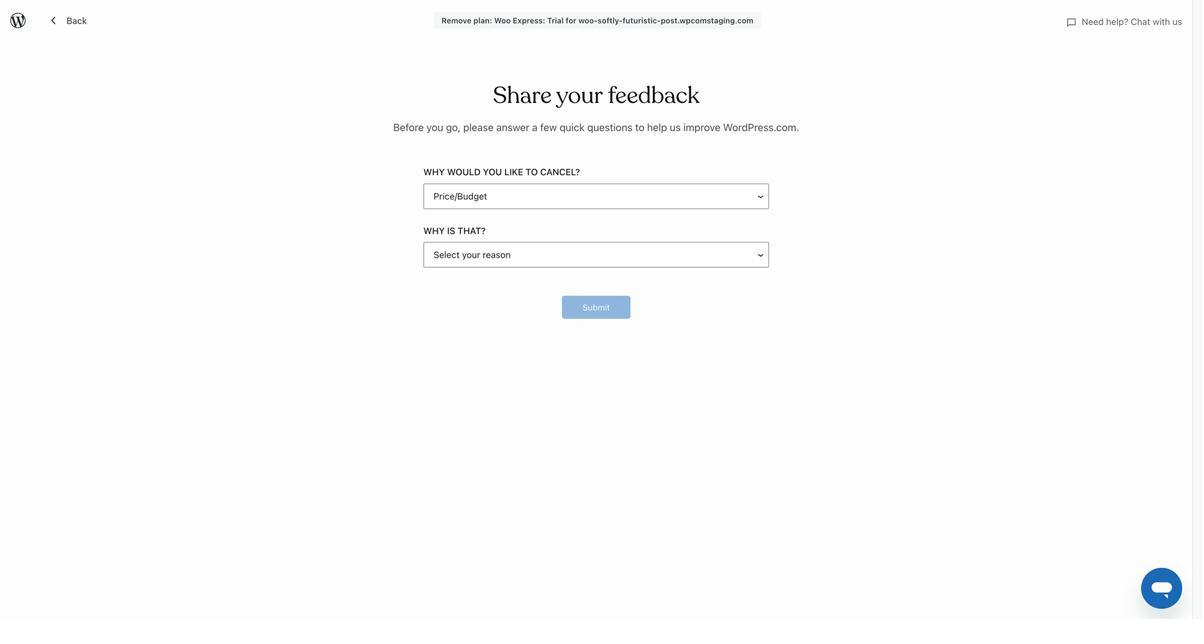 Task type: locate. For each thing, give the bounding box(es) containing it.
share your feedback
[[493, 81, 700, 110]]

futuristic- inside water bottles woo-softly-futuristic-post.wpcomstaging.com
[[434, 190, 470, 199]]

1 horizontal spatial post.wpcomstaging.com
[[661, 16, 754, 25]]

0 vertical spatial woo-
[[579, 16, 598, 25]]

why
[[424, 167, 445, 177], [424, 226, 445, 236]]

0 horizontal spatial us
[[670, 121, 681, 134]]

woo express: trial monthly
[[366, 238, 517, 253]]

woo express: trial monthly main content
[[351, 51, 1017, 510]]

2 why from the top
[[424, 226, 445, 236]]

to
[[635, 121, 645, 134], [657, 133, 666, 144], [526, 167, 538, 177]]

your
[[518, 133, 537, 144], [617, 133, 635, 144], [691, 133, 709, 144]]

purchase settings
[[646, 93, 721, 103]]

2 your from the left
[[617, 133, 635, 144]]

you left go,
[[427, 121, 443, 134]]

remove plan: woo express: trial for woo-softly-futuristic-post.wpcomstaging.com
[[442, 16, 754, 25]]

post.wpcomstaging.com
[[661, 16, 754, 25], [470, 190, 558, 199]]

0 vertical spatial why
[[424, 167, 445, 177]]

why up woo express: trial monthly
[[424, 226, 445, 236]]

woo inside main content
[[366, 238, 392, 253]]

1 vertical spatial you
[[483, 167, 502, 177]]

0 horizontal spatial woo-
[[392, 190, 410, 199]]

1 horizontal spatial us
[[1173, 16, 1182, 27]]

1 vertical spatial trial
[[445, 238, 469, 253]]

why left would
[[424, 167, 445, 177]]

0 vertical spatial woo
[[494, 16, 511, 25]]

need
[[1082, 16, 1104, 27]]

1 vertical spatial us
[[670, 121, 681, 134]]

for
[[566, 16, 577, 25]]

remaining
[[463, 133, 503, 144]]

would
[[447, 167, 481, 177]]

1 horizontal spatial you
[[483, 167, 502, 177]]

trial down why is that?
[[445, 238, 469, 253]]

help
[[647, 121, 667, 134]]

1 vertical spatial softly-
[[410, 190, 434, 199]]

you
[[427, 121, 443, 134], [483, 167, 502, 177]]

express: down why is that?
[[395, 238, 442, 253]]

1 vertical spatial post.wpcomstaging.com
[[470, 190, 558, 199]]

futuristic-
[[623, 16, 661, 25], [434, 190, 470, 199]]

woo- inside water bottles woo-softly-futuristic-post.wpcomstaging.com
[[392, 190, 410, 199]]

go,
[[446, 121, 461, 134]]

you left like
[[483, 167, 502, 177]]

1 horizontal spatial express:
[[513, 16, 545, 25]]

1 vertical spatial futuristic-
[[434, 190, 470, 199]]

1 vertical spatial why
[[424, 226, 445, 236]]

your right on at the top of page
[[518, 133, 537, 144]]

1 horizontal spatial your
[[617, 133, 635, 144]]

1 vertical spatial woo-
[[392, 190, 410, 199]]

0 horizontal spatial express:
[[395, 238, 442, 253]]

woo- down water
[[392, 190, 410, 199]]

us
[[1173, 16, 1182, 27], [670, 121, 681, 134]]

ecommerce
[[711, 133, 760, 144]]

softly-
[[598, 16, 623, 25], [410, 190, 434, 199]]

softly- right for
[[598, 16, 623, 25]]

before you go, please answer a few quick questions to help us improve wordpress.com.
[[393, 121, 799, 134]]

0 horizontal spatial post.wpcomstaging.com
[[470, 190, 558, 199]]

quick
[[560, 121, 585, 134]]

your left plan
[[617, 133, 635, 144]]

woo- right for
[[579, 16, 598, 25]]

1 horizontal spatial woo-
[[579, 16, 598, 25]]

0 vertical spatial trial
[[547, 16, 564, 25]]

trial inside woo express: trial monthly main content
[[445, 238, 469, 253]]

back
[[67, 15, 87, 26]]

answer
[[496, 121, 530, 134]]

softly- down bottles
[[410, 190, 434, 199]]

1 horizontal spatial futuristic-
[[623, 16, 661, 25]]

before
[[393, 121, 424, 134]]

to left help
[[635, 121, 645, 134]]

have
[[407, 133, 427, 144]]

you
[[389, 133, 405, 144]]

upgrade
[[578, 133, 614, 144]]

site
[[38, 5, 53, 15]]

remove
[[442, 16, 472, 25]]

1 vertical spatial express:
[[395, 238, 442, 253]]

to right like
[[526, 167, 538, 177]]

1 horizontal spatial woo
[[494, 16, 511, 25]]

trial left for
[[547, 16, 564, 25]]

trial.
[[558, 133, 576, 144]]

to right plan
[[657, 133, 666, 144]]

on
[[506, 133, 516, 144]]

help?
[[1106, 16, 1129, 27]]

1 vertical spatial woo
[[366, 238, 392, 253]]

woo
[[494, 16, 511, 25], [366, 238, 392, 253]]

why is that?
[[424, 226, 486, 236]]

0 horizontal spatial trial
[[445, 238, 469, 253]]

please
[[463, 121, 494, 134]]

0 horizontal spatial futuristic-
[[434, 190, 470, 199]]

your right keep
[[691, 133, 709, 144]]

1 your from the left
[[518, 133, 537, 144]]

plan:
[[474, 16, 492, 25]]

us right with
[[1173, 16, 1182, 27]]

1 horizontal spatial softly-
[[598, 16, 623, 25]]

2 horizontal spatial to
[[657, 133, 666, 144]]

woo-
[[579, 16, 598, 25], [392, 190, 410, 199]]

0 vertical spatial us
[[1173, 16, 1182, 27]]

0 horizontal spatial woo
[[366, 238, 392, 253]]

2 horizontal spatial your
[[691, 133, 709, 144]]

0 horizontal spatial softly-
[[410, 190, 434, 199]]

0 horizontal spatial your
[[518, 133, 537, 144]]

features.
[[762, 133, 799, 144]]

0 horizontal spatial to
[[526, 167, 538, 177]]

0 vertical spatial futuristic-
[[623, 16, 661, 25]]

0 vertical spatial you
[[427, 121, 443, 134]]

express: left for
[[513, 16, 545, 25]]

1 why from the top
[[424, 167, 445, 177]]

express:
[[513, 16, 545, 25], [395, 238, 442, 253]]

us right help
[[670, 121, 681, 134]]

trial
[[547, 16, 564, 25], [445, 238, 469, 253]]

my
[[24, 5, 36, 15]]



Task type: describe. For each thing, give the bounding box(es) containing it.
why for why is that?
[[424, 226, 445, 236]]

chat_bubble image
[[1067, 17, 1077, 28]]

15
[[429, 133, 438, 144]]

0 vertical spatial softly-
[[598, 16, 623, 25]]

3 your from the left
[[691, 133, 709, 144]]

improve wordpress.com.
[[684, 121, 799, 134]]

few
[[540, 121, 557, 134]]

us inside button
[[1173, 16, 1182, 27]]

post.wpcomstaging.com inside water bottles woo-softly-futuristic-post.wpcomstaging.com
[[470, 190, 558, 199]]

water bottles woo-softly-futuristic-post.wpcomstaging.com
[[392, 176, 558, 199]]

settings
[[687, 93, 721, 103]]

plan
[[637, 133, 655, 144]]

my site link
[[0, 0, 58, 20]]

water
[[392, 176, 416, 187]]

free
[[539, 133, 555, 144]]

softly- inside water bottles woo-softly-futuristic-post.wpcomstaging.com
[[410, 190, 434, 199]]

0 horizontal spatial you
[[427, 121, 443, 134]]

submit
[[583, 303, 610, 312]]

bottles
[[419, 176, 448, 187]]

to inside woo express: trial monthly main content
[[657, 133, 666, 144]]

a
[[532, 121, 538, 134]]

with
[[1153, 16, 1170, 27]]

chat
[[1131, 16, 1151, 27]]

questions
[[587, 121, 633, 134]]

you have 15 days remaining on your free trial. upgrade your plan to keep your ecommerce features.
[[389, 133, 799, 144]]

share
[[493, 81, 552, 110]]

0 vertical spatial express:
[[513, 16, 545, 25]]

1 horizontal spatial to
[[635, 121, 645, 134]]

back button
[[41, 9, 95, 32]]

need help? chat with us
[[1082, 16, 1182, 27]]

monthly
[[472, 238, 517, 253]]

submit button
[[562, 296, 631, 319]]

why for why would you like to cancel?
[[424, 167, 445, 177]]

my site
[[24, 5, 53, 15]]

express: inside woo express: trial monthly main content
[[395, 238, 442, 253]]

days
[[441, 133, 460, 144]]

your feedback
[[556, 81, 700, 110]]

manage your notifications image
[[1165, 3, 1180, 18]]

is
[[447, 226, 455, 236]]

why would you like to cancel?
[[424, 167, 580, 177]]

that?
[[458, 226, 486, 236]]

need help? chat with us button
[[1067, 10, 1182, 34]]

cancel?
[[540, 167, 580, 177]]

keep
[[668, 133, 688, 144]]

purchase
[[646, 93, 685, 103]]

update your profile, personal settings, and more image
[[1110, 3, 1125, 18]]

like
[[504, 167, 523, 177]]

1 horizontal spatial trial
[[547, 16, 564, 25]]

help image
[[1137, 3, 1152, 18]]

0 vertical spatial post.wpcomstaging.com
[[661, 16, 754, 25]]



Task type: vqa. For each thing, say whether or not it's contained in the screenshot.
Open Search IMAGE
no



